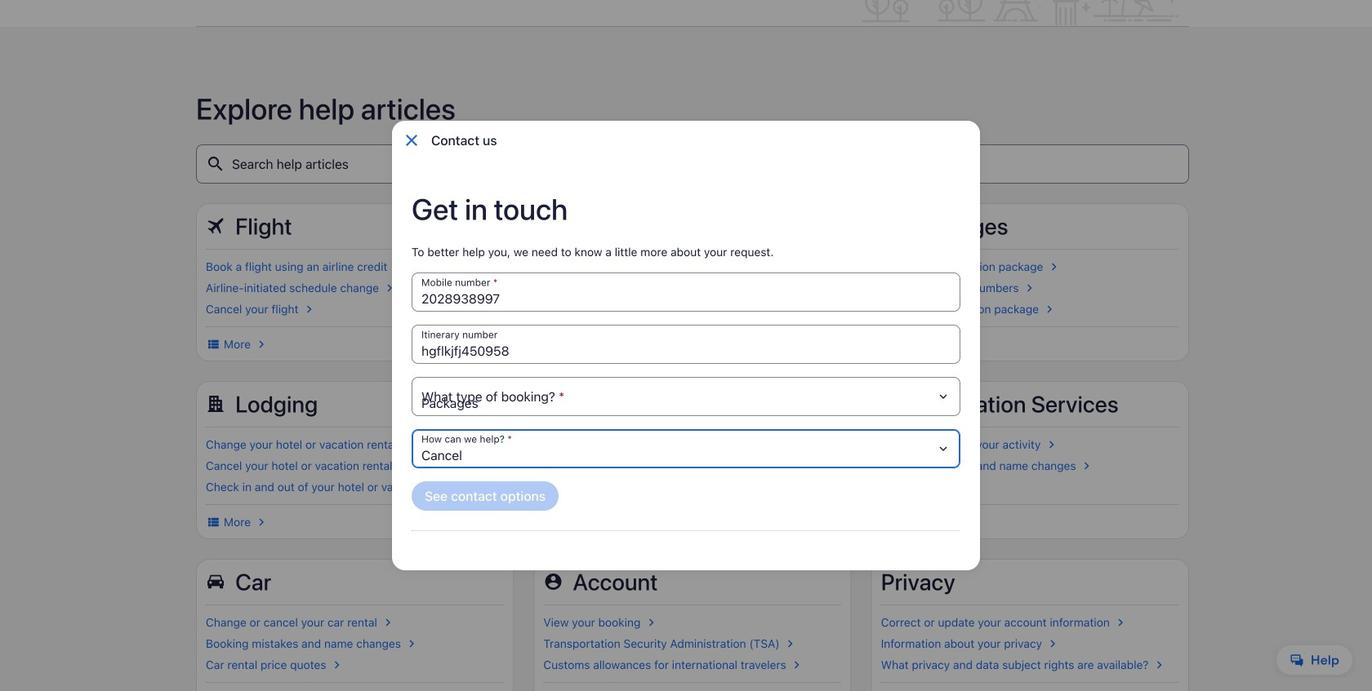 Task type: vqa. For each thing, say whether or not it's contained in the screenshot.
region
no



Task type: locate. For each thing, give the bounding box(es) containing it.
None text field
[[412, 273, 961, 312], [412, 325, 961, 364], [412, 273, 961, 312], [412, 325, 961, 364]]

close contact us image
[[402, 131, 422, 150]]

medium image
[[1047, 260, 1061, 274], [382, 281, 397, 296], [1022, 281, 1037, 296], [1044, 438, 1059, 453], [441, 459, 456, 474], [742, 459, 757, 474], [968, 480, 983, 495], [381, 616, 395, 631], [1113, 616, 1128, 631], [1046, 637, 1060, 652], [330, 658, 344, 673], [790, 658, 804, 673]]

medium image
[[750, 260, 764, 274], [302, 302, 317, 317], [703, 302, 718, 317], [1042, 302, 1057, 317], [206, 337, 221, 352], [254, 337, 269, 352], [446, 438, 460, 453], [1080, 459, 1094, 474], [462, 480, 477, 495], [206, 515, 221, 530], [254, 515, 269, 530], [644, 616, 659, 631], [404, 637, 419, 652], [783, 637, 798, 652], [1152, 658, 1167, 673]]

see more cruise articles image
[[543, 515, 558, 530]]



Task type: describe. For each thing, give the bounding box(es) containing it.
explore help articles region
[[196, 66, 1189, 692]]

welcome banner image image
[[850, 0, 1189, 25]]



